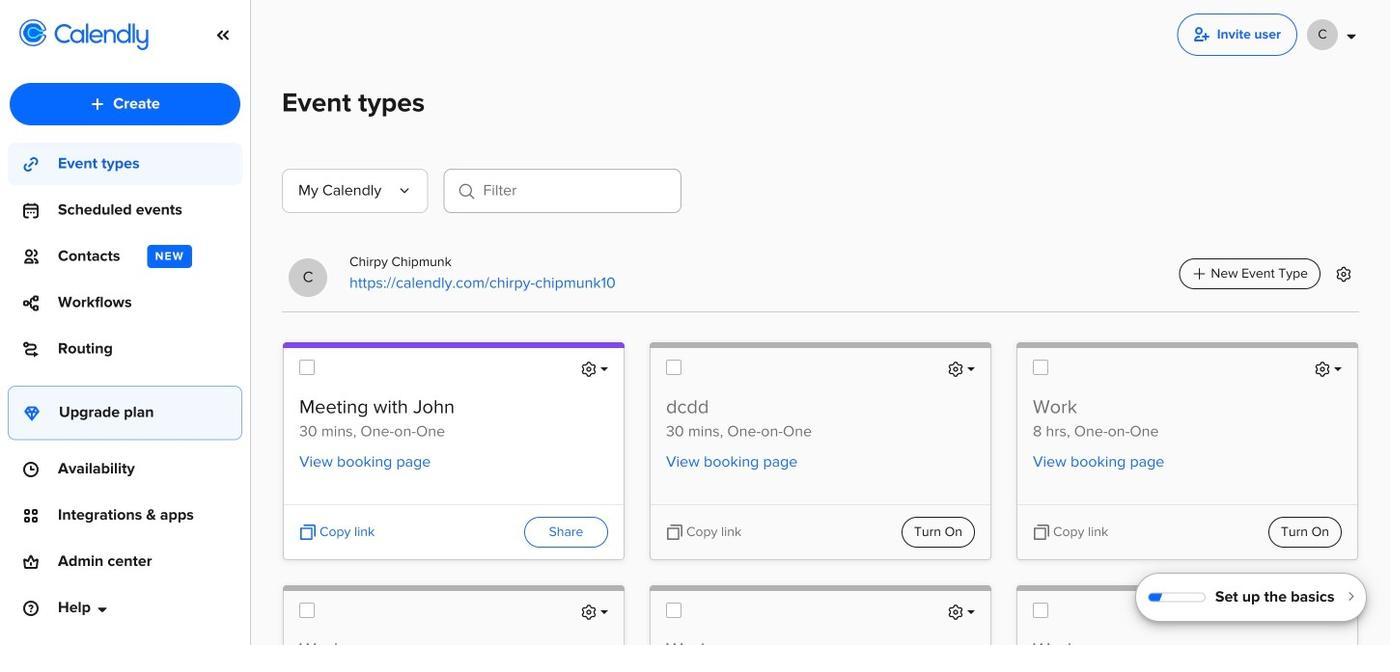 Task type: locate. For each thing, give the bounding box(es) containing it.
main navigation element
[[0, 0, 251, 646]]

None search field
[[444, 169, 682, 221]]



Task type: describe. For each thing, give the bounding box(es) containing it.
calendly image
[[54, 23, 149, 50]]

Filter field
[[444, 169, 682, 214]]



